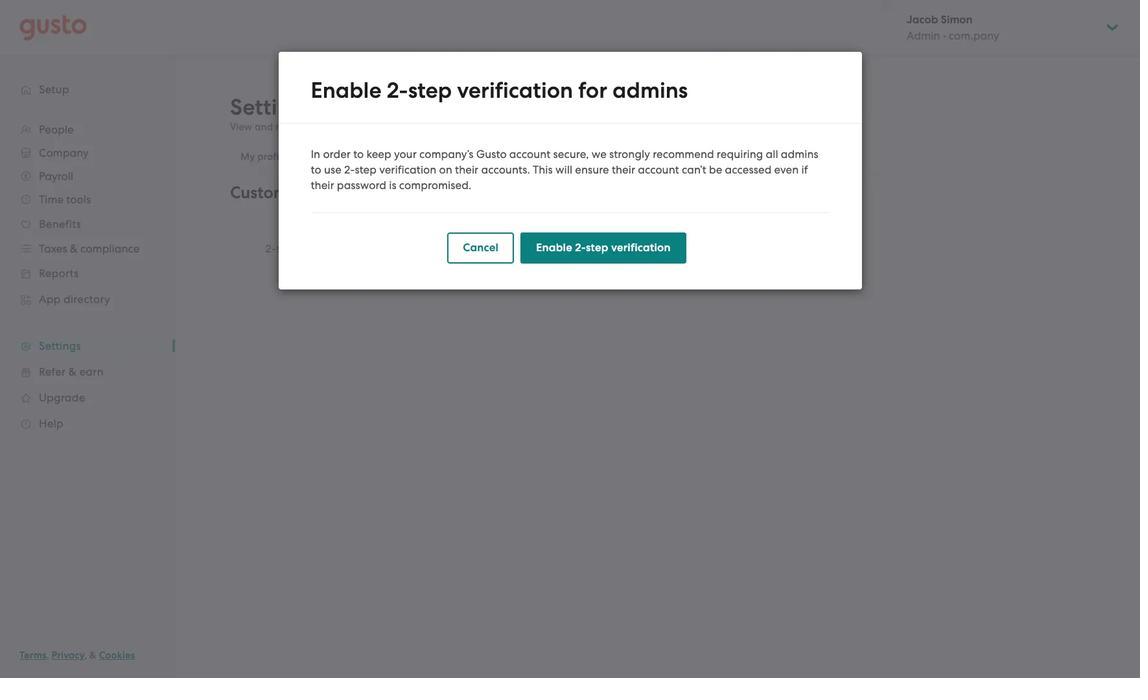 Task type: vqa. For each thing, say whether or not it's contained in the screenshot.
People
no



Task type: describe. For each thing, give the bounding box(es) containing it.
billing
[[581, 151, 610, 163]]

my
[[241, 151, 255, 163]]

admins inside in order to keep your company's gusto account secure, we strongly recommend requiring all admins to use 2-step verification on their accounts. this will ensure their account can't be accessed even if their password is compromised.
[[781, 148, 819, 161]]

strongly
[[609, 148, 650, 161]]

enabled
[[401, 210, 443, 223]]

cancel button
[[448, 233, 514, 264]]

enable for enable 2-step verification for admins
[[311, 77, 382, 104]]

accounts.
[[481, 163, 530, 176]]

in order to keep your company's gusto account secure, we strongly recommend requiring all admins to use 2-step verification on their accounts. this will ensure their account can't be accessed even if their password is compromised.
[[311, 148, 819, 192]]

module__icon___go7vc image
[[452, 244, 462, 254]]

privacy link
[[52, 650, 84, 662]]

use
[[324, 163, 342, 176]]

1 horizontal spatial their
[[455, 163, 479, 176]]

settings
[[230, 94, 313, 121]]

password
[[337, 179, 386, 192]]

accessed
[[725, 163, 772, 176]]

enable for enable 2-step verification
[[536, 241, 572, 255]]

0 vertical spatial account
[[509, 148, 551, 161]]

my profile button
[[230, 141, 298, 172]]

all inside in order to keep your company's gusto account secure, we strongly recommend requiring all admins to use 2-step verification on their accounts. this will ensure their account can't be accessed even if their password is compromised.
[[766, 148, 778, 161]]

2 horizontal spatial their
[[612, 163, 635, 176]]

0 vertical spatial for
[[579, 77, 608, 104]]

requiring
[[717, 148, 763, 161]]

my profile
[[241, 151, 288, 163]]

your inside settings view and manage settings related to your profile and company.
[[403, 121, 423, 133]]

verification inside in order to keep your company's gusto account secure, we strongly recommend requiring all admins to use 2-step verification on their accounts. this will ensure their account can't be accessed even if their password is compromised.
[[379, 163, 437, 176]]

step inside the "2-step verification for all admins"
[[277, 242, 298, 255]]

1 , from the left
[[46, 650, 49, 662]]

compromised.
[[399, 179, 472, 192]]

2-step verification for all admins
[[265, 242, 390, 271]]

admins for 2-step verification for all admins
[[353, 258, 390, 271]]

enable 2-step verification for admins
[[311, 77, 688, 104]]

terms link
[[19, 650, 46, 662]]

in
[[311, 148, 320, 161]]

if
[[802, 163, 808, 176]]

1 and from the left
[[255, 121, 273, 133]]

cookies button
[[99, 648, 135, 664]]

cookies
[[99, 650, 135, 662]]

& inside button
[[572, 151, 579, 163]]

order
[[323, 148, 351, 161]]

1 vertical spatial &
[[90, 650, 97, 662]]

all inside the "2-step verification for all admins"
[[378, 242, 390, 255]]

cancel
[[463, 241, 499, 255]]

company.
[[478, 121, 523, 133]]

edit button
[[766, 209, 801, 225]]

1 vertical spatial customization
[[230, 183, 340, 203]]

your inside in order to keep your company's gusto account secure, we strongly recommend requiring all admins to use 2-step verification on their accounts. this will ensure their account can't be accessed even if their password is compromised.
[[394, 148, 417, 161]]

admins for enable 2-step verification for admins
[[613, 77, 688, 104]]

0 horizontal spatial their
[[311, 179, 334, 192]]

enable 2-step verification link
[[521, 233, 686, 264]]

step inside in order to keep your company's gusto account secure, we strongly recommend requiring all admins to use 2-step verification on their accounts. this will ensure their account can't be accessed even if their password is compromised.
[[355, 163, 377, 176]]

is
[[389, 179, 397, 192]]

notifications
[[308, 151, 368, 163]]

manage
[[276, 121, 314, 133]]

settings view and manage settings related to your profile and company.
[[230, 94, 523, 133]]

permissions
[[475, 151, 528, 163]]



Task type: locate. For each thing, give the bounding box(es) containing it.
and up 'company's'
[[457, 121, 476, 133]]

0 horizontal spatial enable
[[311, 77, 382, 104]]

2 horizontal spatial to
[[391, 121, 400, 133]]

1 horizontal spatial admins
[[613, 77, 688, 104]]

profile inside settings view and manage settings related to your profile and company.
[[425, 121, 455, 133]]

0 horizontal spatial admins
[[353, 258, 390, 271]]

privacy
[[52, 650, 84, 662]]

plan & billing
[[549, 151, 610, 163]]

for up we
[[579, 77, 608, 104]]

& left the cookies
[[90, 650, 97, 662]]

0 horizontal spatial account
[[509, 148, 551, 161]]

2- inside the "2-step verification for all admins"
[[265, 242, 277, 255]]

0 vertical spatial profile
[[425, 121, 455, 133]]

their
[[455, 163, 479, 176], [612, 163, 635, 176], [311, 179, 334, 192]]

1 vertical spatial for
[[361, 242, 375, 255]]

0 horizontal spatial &
[[90, 650, 97, 662]]

will
[[556, 163, 573, 176]]

step
[[408, 77, 452, 104], [355, 163, 377, 176], [586, 241, 609, 255], [277, 242, 298, 255]]

notifications button
[[298, 141, 378, 172]]

customization down the my profile
[[230, 183, 340, 203]]

account menu element
[[890, 0, 1121, 55]]

2 vertical spatial to
[[311, 163, 321, 176]]

1 horizontal spatial for
[[579, 77, 608, 104]]

account down recommend
[[638, 163, 679, 176]]

your right keep in the left of the page
[[394, 148, 417, 161]]

and
[[255, 121, 273, 133], [457, 121, 476, 133]]

keep
[[367, 148, 391, 161]]

0 horizontal spatial all
[[378, 242, 390, 255]]

& right plan
[[572, 151, 579, 163]]

permissions button
[[465, 141, 539, 172]]

profile inside button
[[258, 151, 288, 163]]

even
[[774, 163, 799, 176]]

customization inside button
[[388, 151, 454, 163]]

their right on
[[455, 163, 479, 176]]

2 vertical spatial admins
[[353, 258, 390, 271]]

profile up 'company's'
[[425, 121, 455, 133]]

1 horizontal spatial and
[[457, 121, 476, 133]]

1 horizontal spatial &
[[572, 151, 579, 163]]

0 vertical spatial &
[[572, 151, 579, 163]]

plan & billing button
[[539, 141, 620, 172]]

admins
[[613, 77, 688, 104], [781, 148, 819, 161], [353, 258, 390, 271]]

to
[[391, 121, 400, 133], [353, 148, 364, 161], [311, 163, 321, 176]]

account up this
[[509, 148, 551, 161]]

2-
[[387, 77, 408, 104], [344, 163, 355, 176], [575, 241, 586, 255], [265, 242, 277, 255]]

home image
[[19, 15, 87, 41]]

enable
[[311, 77, 382, 104], [536, 241, 572, 255]]

view
[[230, 121, 252, 133]]

company's
[[419, 148, 474, 161]]

we
[[592, 148, 607, 161]]

2 and from the left
[[457, 121, 476, 133]]

their down strongly
[[612, 163, 635, 176]]

1 horizontal spatial to
[[353, 148, 364, 161]]

ensure
[[575, 163, 609, 176]]

customization up on
[[388, 151, 454, 163]]

2- inside in order to keep your company's gusto account secure, we strongly recommend requiring all admins to use 2-step verification on their accounts. this will ensure their account can't be accessed even if their password is compromised.
[[344, 163, 355, 176]]

your
[[403, 121, 423, 133], [394, 148, 417, 161]]

1 vertical spatial enable
[[536, 241, 572, 255]]

1 horizontal spatial customization
[[388, 151, 454, 163]]

gusto
[[476, 148, 507, 161]]

2 horizontal spatial admins
[[781, 148, 819, 161]]

0 horizontal spatial profile
[[258, 151, 288, 163]]

for inside the "2-step verification for all admins"
[[361, 242, 375, 255]]

terms
[[19, 650, 46, 662]]

enable inside enable 2-step verification link
[[536, 241, 572, 255]]

enable 2-step verification
[[536, 241, 671, 255]]

1 horizontal spatial all
[[766, 148, 778, 161]]

1 vertical spatial your
[[394, 148, 417, 161]]

0 vertical spatial all
[[766, 148, 778, 161]]

departments
[[323, 210, 390, 223]]

1 vertical spatial profile
[[258, 151, 288, 163]]

, left the 'cookies' button
[[84, 650, 87, 662]]

0 vertical spatial your
[[403, 121, 423, 133]]

,
[[46, 650, 49, 662], [84, 650, 87, 662]]

1 vertical spatial admins
[[781, 148, 819, 161]]

profile
[[425, 121, 455, 133], [258, 151, 288, 163]]

and down the settings in the left top of the page
[[255, 121, 273, 133]]

1 horizontal spatial profile
[[425, 121, 455, 133]]

all up even at top right
[[766, 148, 778, 161]]

0 horizontal spatial and
[[255, 121, 273, 133]]

settings
[[317, 121, 352, 133]]

edit
[[781, 210, 801, 224]]

customization button
[[378, 141, 465, 172]]

all
[[766, 148, 778, 161], [378, 242, 390, 255]]

admins inside the "2-step verification for all admins"
[[353, 258, 390, 271]]

on
[[439, 163, 452, 176]]

settings tabs tab list
[[230, 139, 1086, 175]]

1 vertical spatial all
[[378, 242, 390, 255]]

1 horizontal spatial ,
[[84, 650, 87, 662]]

2 , from the left
[[84, 650, 87, 662]]

secure,
[[553, 148, 589, 161]]

all down the "departments"
[[378, 242, 390, 255]]

this
[[533, 163, 553, 176]]

&
[[572, 151, 579, 163], [90, 650, 97, 662]]

profile right my
[[258, 151, 288, 163]]

to right related
[[391, 121, 400, 133]]

your up customization button
[[403, 121, 423, 133]]

0 vertical spatial admins
[[613, 77, 688, 104]]

1 vertical spatial account
[[638, 163, 679, 176]]

account
[[509, 148, 551, 161], [638, 163, 679, 176]]

1 vertical spatial to
[[353, 148, 364, 161]]

related
[[355, 121, 388, 133]]

to down in
[[311, 163, 321, 176]]

, left privacy "link" at left bottom
[[46, 650, 49, 662]]

be
[[709, 163, 722, 176]]

can't
[[682, 163, 707, 176]]

1 horizontal spatial enable
[[536, 241, 572, 255]]

1 horizontal spatial account
[[638, 163, 679, 176]]

to left keep in the left of the page
[[353, 148, 364, 161]]

0 horizontal spatial ,
[[46, 650, 49, 662]]

plan
[[549, 151, 569, 163]]

0 horizontal spatial to
[[311, 163, 321, 176]]

their down use
[[311, 179, 334, 192]]

recommend
[[653, 148, 714, 161]]

0 vertical spatial to
[[391, 121, 400, 133]]

0 horizontal spatial for
[[361, 242, 375, 255]]

0 vertical spatial enable
[[311, 77, 382, 104]]

customization
[[388, 151, 454, 163], [230, 183, 340, 203]]

0 horizontal spatial customization
[[230, 183, 340, 203]]

0 vertical spatial customization
[[388, 151, 454, 163]]

to inside settings view and manage settings related to your profile and company.
[[391, 121, 400, 133]]

terms , privacy , & cookies
[[19, 650, 135, 662]]

for down the "departments"
[[361, 242, 375, 255]]

for
[[579, 77, 608, 104], [361, 242, 375, 255]]

verification
[[457, 77, 573, 104], [379, 163, 437, 176], [611, 241, 671, 255], [301, 242, 358, 255]]

verification inside the "2-step verification for all admins"
[[301, 242, 358, 255]]



